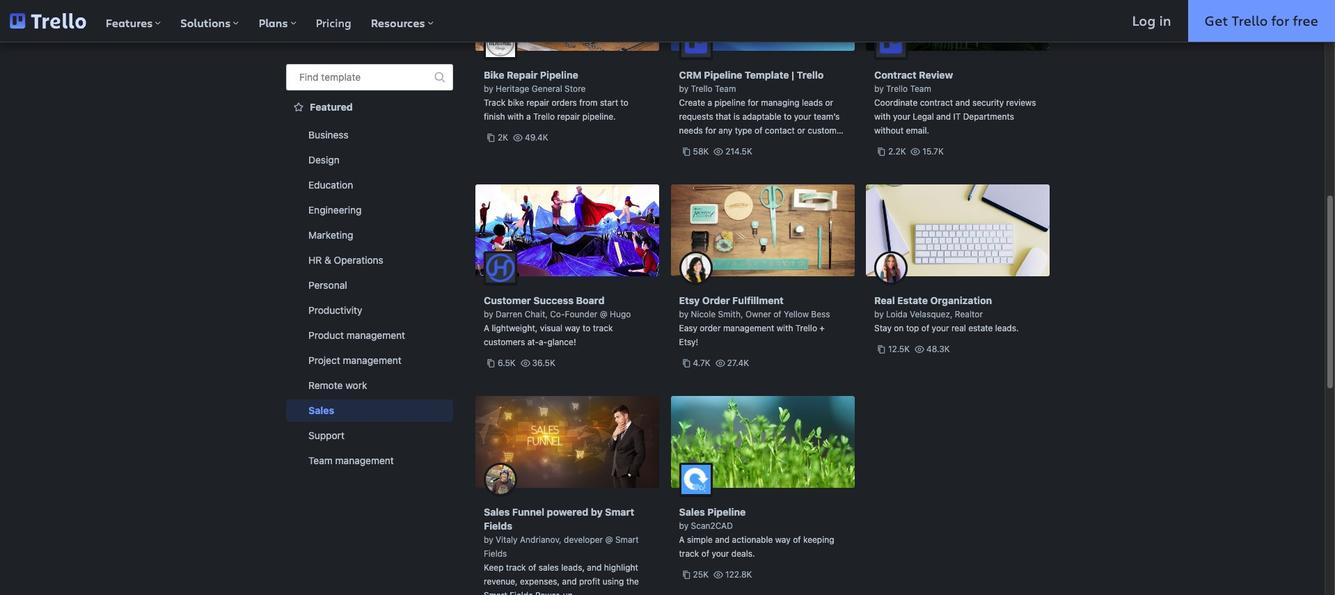 Task type: locate. For each thing, give the bounding box(es) containing it.
fields up vitaly
[[484, 520, 513, 532]]

to inside 'crm pipeline template | trello by trello team create a pipeline for managing leads or requests that is adaptable to your team's needs for any type of contact or customer relationship management.'
[[784, 111, 792, 122]]

power-
[[535, 591, 563, 595]]

of up expenses,
[[529, 563, 537, 573]]

repair down general on the left
[[527, 98, 550, 108]]

in
[[1160, 11, 1172, 30]]

1 vertical spatial way
[[776, 535, 791, 545]]

remote work link
[[286, 375, 453, 397]]

trello right |
[[797, 69, 824, 81]]

by
[[484, 84, 494, 94], [679, 84, 689, 94], [875, 84, 884, 94], [484, 309, 494, 320], [679, 309, 689, 320], [875, 309, 884, 320], [591, 506, 603, 518], [679, 521, 689, 531], [484, 535, 494, 545]]

business link
[[286, 124, 453, 146]]

@ left hugo
[[600, 309, 608, 320]]

2 vertical spatial track
[[506, 563, 526, 573]]

design
[[309, 154, 340, 166]]

management for product management
[[347, 329, 405, 341]]

your inside real estate organization by loida velasquez, realtor stay on top of your real estate leads.
[[932, 323, 950, 334]]

pricing
[[316, 15, 351, 30]]

hr & operations
[[309, 254, 384, 266]]

by down bike
[[484, 84, 494, 94]]

with up without
[[875, 111, 891, 122]]

1 vertical spatial fields
[[484, 549, 507, 559]]

pipeline up the pipeline
[[704, 69, 743, 81]]

glance!
[[548, 337, 576, 348]]

1 horizontal spatial or
[[826, 98, 834, 108]]

1 horizontal spatial with
[[777, 323, 794, 334]]

1 horizontal spatial a
[[708, 98, 713, 108]]

15.7k
[[923, 146, 944, 157]]

fields down expenses,
[[510, 591, 533, 595]]

a
[[484, 323, 490, 334], [679, 535, 685, 545]]

expenses,
[[520, 577, 560, 587]]

by right powered
[[591, 506, 603, 518]]

fields up keep
[[484, 549, 507, 559]]

track inside customer success board by darren chait, co-founder @ hugo a lightweight, visual way to track customers at-a-glance!
[[593, 323, 613, 334]]

personal
[[309, 279, 347, 291]]

customer
[[484, 295, 531, 306]]

pipeline
[[540, 69, 579, 81], [704, 69, 743, 81], [708, 506, 746, 518]]

management inside "link"
[[347, 329, 405, 341]]

management down productivity link
[[347, 329, 405, 341]]

trello inside contract review by trello team coordinate contract and security reviews with your legal and it departments without email.
[[887, 84, 908, 94]]

support link
[[286, 425, 453, 447]]

sales
[[539, 563, 559, 573]]

with down yellow
[[777, 323, 794, 334]]

0 horizontal spatial for
[[706, 125, 717, 136]]

or right "contact"
[[798, 125, 806, 136]]

trello up 49.4k
[[534, 111, 555, 122]]

0 horizontal spatial team
[[309, 455, 333, 467]]

by up simple
[[679, 521, 689, 531]]

managing
[[761, 98, 800, 108]]

a inside 'crm pipeline template | trello by trello team create a pipeline for managing leads or requests that is adaptable to your team's needs for any type of contact or customer relationship management.'
[[708, 98, 713, 108]]

using
[[603, 577, 624, 587]]

and
[[956, 98, 971, 108], [937, 111, 951, 122], [715, 535, 730, 545], [587, 563, 602, 573], [562, 577, 577, 587]]

1 vertical spatial track
[[679, 549, 699, 559]]

track
[[593, 323, 613, 334], [679, 549, 699, 559], [506, 563, 526, 573]]

0 horizontal spatial a
[[527, 111, 531, 122]]

real
[[952, 323, 967, 334]]

track up revenue,
[[506, 563, 526, 573]]

a up 49.4k
[[527, 111, 531, 122]]

1 vertical spatial a
[[527, 111, 531, 122]]

real estate organization by loida velasquez, realtor stay on top of your real estate leads.
[[875, 295, 1019, 334]]

from
[[580, 98, 598, 108]]

features
[[106, 15, 153, 31]]

a up customers
[[484, 323, 490, 334]]

team up the pipeline
[[715, 84, 736, 94]]

0 horizontal spatial with
[[508, 111, 524, 122]]

by inside 'crm pipeline template | trello by trello team create a pipeline for managing leads or requests that is adaptable to your team's needs for any type of contact or customer relationship management.'
[[679, 84, 689, 94]]

2 horizontal spatial for
[[1272, 11, 1290, 30]]

trello inside bike repair pipeline by heritage general store track bike repair orders from start to finish with a trello repair pipeline.
[[534, 111, 555, 122]]

214.5k
[[726, 146, 753, 157]]

team down 'review'
[[911, 84, 932, 94]]

repair down orders
[[558, 111, 580, 122]]

coordinate
[[875, 98, 918, 108]]

2 horizontal spatial team
[[911, 84, 932, 94]]

smart right powered
[[605, 506, 635, 518]]

1 vertical spatial a
[[679, 535, 685, 545]]

of inside sales funnel powered by smart fields by vitaly andrianov, developer @ smart fields keep track of sales leads, and highlight revenue, expenses, and profit using the smart fields power-up.
[[529, 563, 537, 573]]

0 vertical spatial smart
[[605, 506, 635, 518]]

1 horizontal spatial a
[[679, 535, 685, 545]]

team inside 'crm pipeline template | trello by trello team create a pipeline for managing leads or requests that is adaptable to your team's needs for any type of contact or customer relationship management.'
[[715, 84, 736, 94]]

log in
[[1133, 11, 1172, 30]]

1 vertical spatial @
[[606, 535, 613, 545]]

your left the deals. at bottom right
[[712, 549, 729, 559]]

and up profit
[[587, 563, 602, 573]]

to down founder on the bottom left of the page
[[583, 323, 591, 334]]

by left vitaly
[[484, 535, 494, 545]]

a inside bike repair pipeline by heritage general store track bike repair orders from start to finish with a trello repair pipeline.
[[527, 111, 531, 122]]

sales
[[309, 405, 335, 416], [484, 506, 510, 518], [679, 506, 705, 518]]

1 vertical spatial for
[[748, 98, 759, 108]]

6.5k
[[498, 358, 516, 368]]

0 horizontal spatial sales
[[309, 405, 335, 416]]

team
[[715, 84, 736, 94], [911, 84, 932, 94], [309, 455, 333, 467]]

management down 'product management' "link"
[[343, 355, 402, 366]]

track down simple
[[679, 549, 699, 559]]

0 vertical spatial a
[[484, 323, 490, 334]]

0 horizontal spatial a
[[484, 323, 490, 334]]

1 vertical spatial repair
[[558, 111, 580, 122]]

trello up the coordinate
[[887, 84, 908, 94]]

pipeline inside the sales pipeline by scan2cad a simple and actionable way of keeping track of your deals.
[[708, 506, 746, 518]]

to right 'start'
[[621, 98, 629, 108]]

2 vertical spatial fields
[[510, 591, 533, 595]]

smart up the highlight
[[616, 535, 639, 545]]

track inside the sales pipeline by scan2cad a simple and actionable way of keeping track of your deals.
[[679, 549, 699, 559]]

with inside contract review by trello team coordinate contract and security reviews with your legal and it departments without email.
[[875, 111, 891, 122]]

any
[[719, 125, 733, 136]]

it
[[954, 111, 961, 122]]

store
[[565, 84, 586, 94]]

36.5k
[[532, 358, 556, 368]]

sales inside sales funnel powered by smart fields by vitaly andrianov, developer @ smart fields keep track of sales leads, and highlight revenue, expenses, and profit using the smart fields power-up.
[[484, 506, 510, 518]]

keep
[[484, 563, 504, 573]]

andrianov,
[[520, 535, 562, 545]]

hugo
[[610, 309, 631, 320]]

a right create
[[708, 98, 713, 108]]

sales up vitaly
[[484, 506, 510, 518]]

your
[[794, 111, 812, 122], [894, 111, 911, 122], [932, 323, 950, 334], [712, 549, 729, 559]]

way right actionable
[[776, 535, 791, 545]]

2.2k
[[889, 146, 906, 157]]

0 vertical spatial a
[[708, 98, 713, 108]]

profit
[[579, 577, 601, 587]]

your down velasquez,
[[932, 323, 950, 334]]

heritage
[[496, 84, 530, 94]]

by left darren
[[484, 309, 494, 320]]

|
[[792, 69, 795, 81]]

sales pipeline by scan2cad a simple and actionable way of keeping track of your deals.
[[679, 506, 835, 559]]

pipeline inside bike repair pipeline by heritage general store track bike repair orders from start to finish with a trello repair pipeline.
[[540, 69, 579, 81]]

2 horizontal spatial sales
[[679, 506, 705, 518]]

12.5k
[[889, 344, 910, 355]]

finish
[[484, 111, 505, 122]]

0 horizontal spatial or
[[798, 125, 806, 136]]

bike
[[508, 98, 524, 108]]

of down adaptable
[[755, 125, 763, 136]]

way down founder on the bottom left of the page
[[565, 323, 581, 334]]

sales inside the sales pipeline by scan2cad a simple and actionable way of keeping track of your deals.
[[679, 506, 705, 518]]

hr
[[309, 254, 322, 266]]

a inside customer success board by darren chait, co-founder @ hugo a lightweight, visual way to track customers at-a-glance!
[[484, 323, 490, 334]]

by down contract at right top
[[875, 84, 884, 94]]

and up it
[[956, 98, 971, 108]]

of left yellow
[[774, 309, 782, 320]]

leads.
[[996, 323, 1019, 334]]

1 horizontal spatial track
[[593, 323, 613, 334]]

stay
[[875, 323, 892, 334]]

reviews
[[1007, 98, 1037, 108]]

with down bike
[[508, 111, 524, 122]]

crm
[[679, 69, 702, 81]]

trello image
[[10, 13, 86, 29], [10, 13, 86, 29]]

darren chait, co-founder @ hugo image
[[484, 251, 517, 285]]

your down the coordinate
[[894, 111, 911, 122]]

by inside bike repair pipeline by heritage general store track bike repair orders from start to finish with a trello repair pipeline.
[[484, 84, 494, 94]]

2 horizontal spatial track
[[679, 549, 699, 559]]

by up 'stay'
[[875, 309, 884, 320]]

management down support link at the bottom left
[[335, 455, 394, 467]]

without
[[875, 125, 904, 136]]

vitaly
[[496, 535, 518, 545]]

your down leads
[[794, 111, 812, 122]]

for left any on the top right
[[706, 125, 717, 136]]

productivity
[[309, 304, 363, 316]]

or up team's
[[826, 98, 834, 108]]

1 horizontal spatial team
[[715, 84, 736, 94]]

to
[[621, 98, 629, 108], [784, 111, 792, 122], [583, 323, 591, 334]]

for left free
[[1272, 11, 1290, 30]]

trello left the +
[[796, 323, 818, 334]]

sales up the scan2cad
[[679, 506, 705, 518]]

by inside contract review by trello team coordinate contract and security reviews with your legal and it departments without email.
[[875, 84, 884, 94]]

vitaly andrianov, developer @ smart fields image
[[484, 463, 517, 497]]

legal
[[913, 111, 934, 122]]

of inside real estate organization by loida velasquez, realtor stay on top of your real estate leads.
[[922, 323, 930, 334]]

0 horizontal spatial to
[[583, 323, 591, 334]]

0 horizontal spatial track
[[506, 563, 526, 573]]

smart down revenue,
[[484, 591, 508, 595]]

1 vertical spatial to
[[784, 111, 792, 122]]

way inside customer success board by darren chait, co-founder @ hugo a lightweight, visual way to track customers at-a-glance!
[[565, 323, 581, 334]]

1 horizontal spatial to
[[621, 98, 629, 108]]

scan2cad image
[[679, 463, 713, 497]]

by inside the sales pipeline by scan2cad a simple and actionable way of keeping track of your deals.
[[679, 521, 689, 531]]

trello right get
[[1232, 11, 1269, 30]]

0 vertical spatial fields
[[484, 520, 513, 532]]

by down crm
[[679, 84, 689, 94]]

0 horizontal spatial repair
[[527, 98, 550, 108]]

or
[[826, 98, 834, 108], [798, 125, 806, 136]]

0 vertical spatial @
[[600, 309, 608, 320]]

trello team image
[[875, 26, 908, 59]]

needs
[[679, 125, 703, 136]]

1 horizontal spatial way
[[776, 535, 791, 545]]

to down managing
[[784, 111, 792, 122]]

2 horizontal spatial to
[[784, 111, 792, 122]]

pipeline up the scan2cad
[[708, 506, 746, 518]]

contract
[[875, 69, 917, 81]]

education
[[309, 179, 353, 191]]

get trello for free link
[[1189, 0, 1336, 42]]

sales down remote
[[309, 405, 335, 416]]

pipeline inside 'crm pipeline template | trello by trello team create a pipeline for managing leads or requests that is adaptable to your team's needs for any type of contact or customer relationship management.'
[[704, 69, 743, 81]]

a left simple
[[679, 535, 685, 545]]

for up adaptable
[[748, 98, 759, 108]]

customers
[[484, 337, 525, 348]]

plans
[[259, 15, 288, 31]]

0 vertical spatial to
[[621, 98, 629, 108]]

pipeline up general on the left
[[540, 69, 579, 81]]

team down support
[[309, 455, 333, 467]]

0 horizontal spatial way
[[565, 323, 581, 334]]

by up easy in the bottom of the page
[[679, 309, 689, 320]]

1 horizontal spatial sales
[[484, 506, 510, 518]]

0 vertical spatial way
[[565, 323, 581, 334]]

by inside real estate organization by loida velasquez, realtor stay on top of your real estate leads.
[[875, 309, 884, 320]]

and down the scan2cad
[[715, 535, 730, 545]]

of down simple
[[702, 549, 710, 559]]

trello
[[1232, 11, 1269, 30], [797, 69, 824, 81], [691, 84, 713, 94], [887, 84, 908, 94], [534, 111, 555, 122], [796, 323, 818, 334]]

of right top
[[922, 323, 930, 334]]

2 horizontal spatial with
[[875, 111, 891, 122]]

1 vertical spatial or
[[798, 125, 806, 136]]

management down owner
[[724, 323, 775, 334]]

management
[[724, 323, 775, 334], [347, 329, 405, 341], [343, 355, 402, 366], [335, 455, 394, 467]]

0 vertical spatial for
[[1272, 11, 1290, 30]]

2 vertical spatial to
[[583, 323, 591, 334]]

track inside sales funnel powered by smart fields by vitaly andrianov, developer @ smart fields keep track of sales leads, and highlight revenue, expenses, and profit using the smart fields power-up.
[[506, 563, 526, 573]]

0 vertical spatial track
[[593, 323, 613, 334]]

@
[[600, 309, 608, 320], [606, 535, 613, 545]]

email.
[[906, 125, 930, 136]]

track down hugo
[[593, 323, 613, 334]]

type
[[735, 125, 753, 136]]

@ right developer
[[606, 535, 613, 545]]

2 vertical spatial smart
[[484, 591, 508, 595]]

get trello for free
[[1205, 11, 1319, 30]]



Task type: describe. For each thing, give the bounding box(es) containing it.
resources button
[[361, 0, 443, 42]]

team's
[[814, 111, 840, 122]]

sales for sales pipeline by scan2cad a simple and actionable way of keeping track of your deals.
[[679, 506, 705, 518]]

features button
[[96, 0, 171, 42]]

Find template field
[[286, 64, 453, 91]]

log in link
[[1116, 0, 1189, 42]]

general
[[532, 84, 563, 94]]

with inside etsy order fulfillment by nicole smith, owner of yellow bess easy order management with trello + etsy!
[[777, 323, 794, 334]]

and inside the sales pipeline by scan2cad a simple and actionable way of keeping track of your deals.
[[715, 535, 730, 545]]

trello inside etsy order fulfillment by nicole smith, owner of yellow bess easy order management with trello + etsy!
[[796, 323, 818, 334]]

founder
[[565, 309, 598, 320]]

smith,
[[718, 309, 743, 320]]

management for project management
[[343, 355, 402, 366]]

marketing
[[309, 229, 353, 241]]

organization
[[931, 295, 993, 306]]

personal link
[[286, 274, 453, 297]]

adaptable
[[743, 111, 782, 122]]

remote work
[[309, 380, 367, 391]]

powered
[[547, 506, 589, 518]]

2 vertical spatial for
[[706, 125, 717, 136]]

etsy order fulfillment by nicole smith, owner of yellow bess easy order management with trello + etsy!
[[679, 295, 831, 348]]

customer success board by darren chait, co-founder @ hugo a lightweight, visual way to track customers at-a-glance!
[[484, 295, 631, 348]]

free
[[1294, 11, 1319, 30]]

way inside the sales pipeline by scan2cad a simple and actionable way of keeping track of your deals.
[[776, 535, 791, 545]]

customer
[[808, 125, 845, 136]]

project management link
[[286, 350, 453, 372]]

leads,
[[562, 563, 585, 573]]

1 horizontal spatial repair
[[558, 111, 580, 122]]

realtor
[[955, 309, 983, 320]]

yellow
[[784, 309, 809, 320]]

sales funnel powered by smart fields by vitaly andrianov, developer @ smart fields keep track of sales leads, and highlight revenue, expenses, and profit using the smart fields power-up.
[[484, 506, 639, 595]]

to inside customer success board by darren chait, co-founder @ hugo a lightweight, visual way to track customers at-a-glance!
[[583, 323, 591, 334]]

49.4k
[[525, 132, 549, 143]]

@ inside sales funnel powered by smart fields by vitaly andrianov, developer @ smart fields keep track of sales leads, and highlight revenue, expenses, and profit using the smart fields power-up.
[[606, 535, 613, 545]]

trello team image
[[679, 26, 713, 59]]

template
[[745, 69, 790, 81]]

2k
[[498, 132, 509, 143]]

hr & operations link
[[286, 249, 453, 272]]

of inside 'crm pipeline template | trello by trello team create a pipeline for managing leads or requests that is adaptable to your team's needs for any type of contact or customer relationship management.'
[[755, 125, 763, 136]]

your inside the sales pipeline by scan2cad a simple and actionable way of keeping track of your deals.
[[712, 549, 729, 559]]

management inside etsy order fulfillment by nicole smith, owner of yellow bess easy order management with trello + etsy!
[[724, 323, 775, 334]]

pipeline for sales
[[708, 506, 746, 518]]

project
[[309, 355, 340, 366]]

remote
[[309, 380, 343, 391]]

team management link
[[286, 450, 453, 472]]

etsy!
[[679, 337, 699, 348]]

your inside contract review by trello team coordinate contract and security reviews with your legal and it departments without email.
[[894, 111, 911, 122]]

business
[[309, 129, 349, 141]]

bike repair pipeline by heritage general store track bike repair orders from start to finish with a trello repair pipeline.
[[484, 69, 629, 122]]

0 vertical spatial or
[[826, 98, 834, 108]]

template
[[321, 71, 361, 83]]

+
[[820, 323, 825, 334]]

on
[[894, 323, 904, 334]]

product
[[309, 329, 344, 341]]

project management
[[309, 355, 402, 366]]

heritage general store image
[[484, 26, 517, 59]]

education link
[[286, 174, 453, 196]]

deals.
[[732, 549, 755, 559]]

122.8k
[[726, 570, 753, 580]]

and left it
[[937, 111, 951, 122]]

track
[[484, 98, 506, 108]]

sales link
[[286, 400, 453, 422]]

0 vertical spatial repair
[[527, 98, 550, 108]]

48.3k
[[927, 344, 950, 355]]

solutions button
[[171, 0, 249, 42]]

team inside team management link
[[309, 455, 333, 467]]

top
[[907, 323, 920, 334]]

management for team management
[[335, 455, 394, 467]]

of left the keeping
[[793, 535, 801, 545]]

@ inside customer success board by darren chait, co-founder @ hugo a lightweight, visual way to track customers at-a-glance!
[[600, 309, 608, 320]]

1 vertical spatial smart
[[616, 535, 639, 545]]

management.
[[728, 139, 781, 150]]

bess
[[812, 309, 831, 320]]

and up the up.
[[562, 577, 577, 587]]

4.7k
[[693, 358, 711, 368]]

that
[[716, 111, 732, 122]]

your inside 'crm pipeline template | trello by trello team create a pipeline for managing leads or requests that is adaptable to your team's needs for any type of contact or customer relationship management.'
[[794, 111, 812, 122]]

a-
[[539, 337, 548, 348]]

sales for sales funnel powered by smart fields by vitaly andrianov, developer @ smart fields keep track of sales leads, and highlight revenue, expenses, and profit using the smart fields power-up.
[[484, 506, 510, 518]]

27.4k
[[727, 358, 749, 368]]

contract review by trello team coordinate contract and security reviews with your legal and it departments without email.
[[875, 69, 1037, 136]]

of inside etsy order fulfillment by nicole smith, owner of yellow bess easy order management with trello + etsy!
[[774, 309, 782, 320]]

real
[[875, 295, 895, 306]]

funnel
[[512, 506, 545, 518]]

relationship
[[679, 139, 725, 150]]

bike
[[484, 69, 505, 81]]

nicole smith, owner of yellow bess image
[[679, 251, 713, 285]]

sales for sales
[[309, 405, 335, 416]]

marketing link
[[286, 224, 453, 247]]

pipeline
[[715, 98, 746, 108]]

etsy
[[679, 295, 700, 306]]

work
[[346, 380, 367, 391]]

scan2cad
[[691, 521, 733, 531]]

to inside bike repair pipeline by heritage general store track bike repair orders from start to finish with a trello repair pipeline.
[[621, 98, 629, 108]]

is
[[734, 111, 740, 122]]

owner
[[746, 309, 772, 320]]

team inside contract review by trello team coordinate contract and security reviews with your legal and it departments without email.
[[911, 84, 932, 94]]

at-
[[528, 337, 539, 348]]

pricing link
[[306, 0, 361, 42]]

fulfillment
[[733, 295, 784, 306]]

crm pipeline template | trello by trello team create a pipeline for managing leads or requests that is adaptable to your team's needs for any type of contact or customer relationship management.
[[679, 69, 845, 150]]

order
[[700, 323, 721, 334]]

success
[[534, 295, 574, 306]]

loida velasquez, realtor image
[[875, 251, 908, 285]]

58k
[[693, 146, 709, 157]]

requests
[[679, 111, 714, 122]]

pipeline for crm
[[704, 69, 743, 81]]

find
[[299, 71, 319, 83]]

operations
[[334, 254, 384, 266]]

featured link
[[286, 96, 453, 118]]

get
[[1205, 11, 1229, 30]]

by inside etsy order fulfillment by nicole smith, owner of yellow bess easy order management with trello + etsy!
[[679, 309, 689, 320]]

1 horizontal spatial for
[[748, 98, 759, 108]]

easy
[[679, 323, 698, 334]]

a inside the sales pipeline by scan2cad a simple and actionable way of keeping track of your deals.
[[679, 535, 685, 545]]

engineering
[[309, 204, 362, 216]]

by inside customer success board by darren chait, co-founder @ hugo a lightweight, visual way to track customers at-a-glance!
[[484, 309, 494, 320]]

security
[[973, 98, 1004, 108]]

highlight
[[604, 563, 639, 573]]

with inside bike repair pipeline by heritage general store track bike repair orders from start to finish with a trello repair pipeline.
[[508, 111, 524, 122]]

departments
[[964, 111, 1015, 122]]

developer
[[564, 535, 603, 545]]

trello up create
[[691, 84, 713, 94]]

featured
[[310, 101, 353, 113]]



Task type: vqa. For each thing, say whether or not it's contained in the screenshot.
leads
yes



